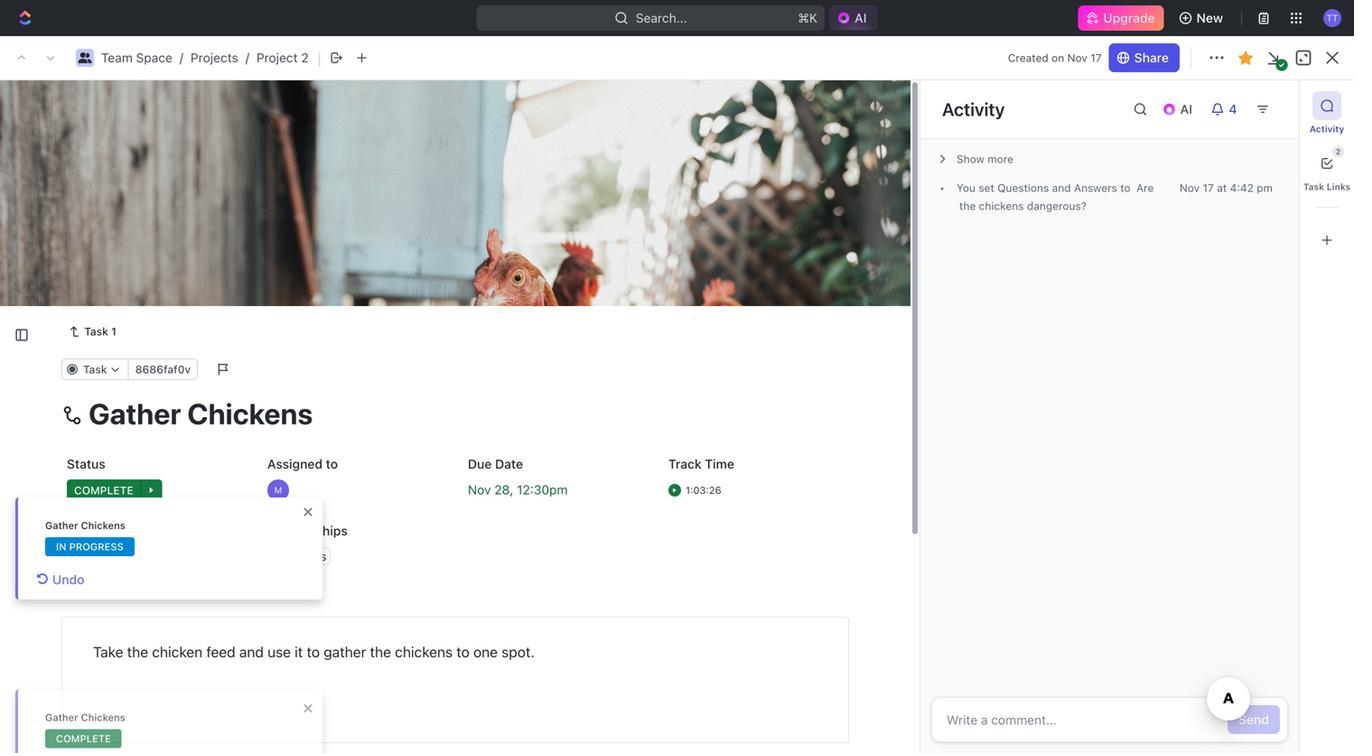 Task type: vqa. For each thing, say whether or not it's contained in the screenshot.
the top Project Notes
no



Task type: locate. For each thing, give the bounding box(es) containing it.
1 horizontal spatial chickens
[[979, 200, 1024, 212]]

0 horizontal spatial the
[[127, 644, 148, 661]]

project left |
[[257, 50, 298, 65]]

4:42
[[1231, 182, 1254, 194]]

tasks
[[296, 550, 327, 564]]

pm for nov 17 at 4:42 pm
[[1257, 182, 1273, 194]]

0 vertical spatial and
[[1053, 182, 1072, 194]]

chickens down complete dropdown button
[[81, 520, 125, 532]]

chickens inside the are the chickens dangerous?
[[979, 200, 1024, 212]]

show more button
[[932, 146, 1289, 172]]

user group image up home "link"
[[78, 52, 92, 63]]

8686faf0v
[[135, 363, 191, 376]]

2 vertical spatial nov
[[468, 483, 491, 498]]

activity up 2 button on the right top of page
[[1310, 124, 1345, 134]]

add task button up customize
[[1213, 109, 1290, 138]]

1 vertical spatial gather
[[45, 657, 78, 669]]

space inside sidebar navigation
[[78, 352, 115, 367]]

the down you
[[960, 200, 976, 212]]

gather for complete
[[45, 657, 78, 669]]

status
[[67, 457, 106, 472]]

1 vertical spatial project
[[314, 108, 395, 138]]

activity up the show
[[943, 99, 1005, 120]]

0 vertical spatial hide
[[1141, 168, 1168, 183]]

m button
[[262, 475, 448, 507]]

chickens
[[979, 200, 1024, 212], [395, 644, 453, 661]]

the
[[960, 200, 976, 212], [127, 644, 148, 661], [370, 644, 391, 661]]

table link
[[545, 163, 580, 188]]

task for task links
[[1304, 182, 1325, 192]]

automations
[[1200, 50, 1275, 65]]

1 vertical spatial activity
[[1310, 124, 1345, 134]]

2 undo from the top
[[52, 710, 84, 725]]

tree inside sidebar navigation
[[7, 315, 262, 559]]

hide down you
[[938, 213, 962, 225]]

gather chickens
[[45, 520, 125, 532], [45, 657, 125, 669]]

customize button
[[1177, 163, 1270, 188]]

1 vertical spatial in progress
[[56, 541, 124, 553]]

ai button right ⌘k
[[830, 5, 878, 31]]

team space link up 'project 2' in the top of the page
[[281, 47, 379, 69]]

hide
[[1141, 168, 1168, 183], [938, 213, 962, 225]]

assigned
[[268, 457, 323, 472]]

share
[[1135, 50, 1170, 65], [1137, 50, 1172, 65]]

0 vertical spatial gather chickens
[[45, 520, 125, 532]]

1 horizontal spatial 17
[[1203, 182, 1215, 194]]

/ left project 2 link
[[246, 50, 249, 65]]

0 horizontal spatial user group image
[[78, 52, 92, 63]]

nov
[[1068, 52, 1088, 64], [1180, 182, 1200, 194], [468, 483, 491, 498]]

m
[[274, 485, 282, 496]]

task inside tab list
[[1304, 182, 1325, 192]]

team space link down the 1 at the top of page
[[43, 345, 258, 374]]

1 vertical spatial pm
[[550, 483, 568, 498]]

it
[[295, 644, 303, 661]]

reposition
[[670, 277, 733, 292]]

1 horizontal spatial add task button
[[1213, 109, 1290, 138]]

2 horizontal spatial team
[[304, 50, 335, 65]]

in progress
[[337, 256, 410, 269], [56, 541, 124, 553]]

0 vertical spatial undo
[[52, 573, 84, 587]]

and left use
[[239, 644, 264, 661]]

2 inside "team space / projects / project 2 |"
[[301, 50, 309, 65]]

calendar
[[461, 168, 515, 183]]

0 vertical spatial nov
[[1068, 52, 1088, 64]]

to left one
[[457, 644, 470, 661]]

0 vertical spatial in progress
[[337, 256, 410, 269]]

track time
[[669, 457, 735, 472]]

2 share button from the left
[[1126, 43, 1183, 72]]

1 horizontal spatial user group image
[[287, 53, 298, 62]]

activity
[[943, 99, 1005, 120], [1310, 124, 1345, 134]]

0 horizontal spatial chickens
[[395, 644, 453, 661]]

one
[[474, 644, 498, 661]]

1 vertical spatial gather chickens
[[45, 657, 125, 669]]

12:30
[[517, 483, 550, 498]]

send
[[1239, 713, 1270, 728]]

team up home "link"
[[101, 50, 133, 65]]

upgrade
[[1104, 10, 1156, 25]]

share button
[[1110, 43, 1180, 72], [1126, 43, 1183, 72]]

task
[[1251, 116, 1279, 131], [1304, 182, 1325, 192], [511, 256, 535, 269], [84, 326, 108, 338], [83, 363, 107, 376]]

ai left 4 dropdown button
[[1181, 102, 1193, 117]]

1 vertical spatial chickens
[[395, 644, 453, 661]]

1 vertical spatial team space
[[43, 352, 115, 367]]

1 vertical spatial in
[[56, 541, 66, 553]]

0 vertical spatial gather
[[45, 520, 78, 532]]

task for task
[[83, 363, 107, 376]]

dangerous?
[[1027, 200, 1087, 212]]

1 horizontal spatial and
[[1053, 182, 1072, 194]]

0 vertical spatial add task
[[1224, 116, 1279, 131]]

1 vertical spatial ai button
[[1156, 95, 1204, 124]]

/ up home "link"
[[180, 50, 183, 65]]

add task
[[1224, 116, 1279, 131], [487, 256, 535, 269]]

1 horizontal spatial the
[[370, 644, 391, 661]]

1 horizontal spatial team space
[[304, 50, 375, 65]]

0 horizontal spatial space
[[78, 352, 115, 367]]

space
[[136, 50, 173, 65], [339, 50, 375, 65], [78, 352, 115, 367]]

team inside "team space / projects / project 2 |"
[[101, 50, 133, 65]]

17 right on
[[1091, 52, 1102, 64]]

task sidebar navigation tab list
[[1304, 91, 1351, 255]]

2 horizontal spatial the
[[960, 200, 976, 212]]

team space link
[[281, 47, 379, 69], [101, 50, 173, 65], [43, 345, 258, 374]]

to right "it"
[[307, 644, 320, 661]]

pm inside the task sidebar content 'section'
[[1257, 182, 1273, 194]]

team up 'project 2' in the top of the page
[[304, 50, 335, 65]]

gantt link
[[610, 163, 647, 188]]

2 share from the left
[[1137, 50, 1172, 65]]

1 horizontal spatial add
[[1224, 116, 1248, 131]]

tt button
[[1319, 4, 1348, 33]]

0 horizontal spatial in
[[56, 541, 66, 553]]

send button
[[1228, 706, 1281, 735]]

invite
[[43, 728, 75, 743]]

on
[[1052, 52, 1065, 64]]

task inside dropdown button
[[83, 363, 107, 376]]

2 horizontal spatial nov
[[1180, 182, 1200, 194]]

0 vertical spatial progress
[[351, 256, 410, 269]]

tree
[[7, 315, 262, 559]]

new button
[[1172, 4, 1235, 33]]

0 horizontal spatial team space
[[43, 352, 115, 367]]

0 horizontal spatial add task button
[[466, 252, 542, 273]]

complete down take
[[56, 679, 111, 690]]

1 horizontal spatial hide
[[1141, 168, 1168, 183]]

chickens left chicken on the left bottom of the page
[[81, 657, 125, 669]]

ai button left "4"
[[1156, 95, 1204, 124]]

home
[[43, 94, 78, 109]]

0 horizontal spatial projects
[[54, 383, 102, 398]]

projects link left project 2 link
[[191, 50, 238, 65]]

team space up 'project 2' in the top of the page
[[304, 50, 375, 65]]

0 horizontal spatial add
[[487, 256, 508, 269]]

gather
[[45, 520, 78, 532], [45, 657, 78, 669]]

space right |
[[339, 50, 375, 65]]

the right take
[[127, 644, 148, 661]]

the inside the are the chickens dangerous?
[[960, 200, 976, 212]]

1 chickens from the top
[[81, 520, 125, 532]]

0 vertical spatial add task button
[[1213, 109, 1290, 138]]

projects link inside sidebar navigation
[[54, 376, 211, 405]]

1 vertical spatial and
[[239, 644, 264, 661]]

0 vertical spatial add
[[1224, 116, 1248, 131]]

Edit task name text field
[[61, 397, 850, 431]]

team inside sidebar navigation
[[43, 352, 75, 367]]

nov left 28
[[468, 483, 491, 498]]

0 vertical spatial activity
[[943, 99, 1005, 120]]

assignees button
[[731, 208, 815, 230]]

0 horizontal spatial activity
[[943, 99, 1005, 120]]

1 horizontal spatial space
[[136, 50, 173, 65]]

new
[[1197, 10, 1224, 25]]

1 horizontal spatial in progress
[[337, 256, 410, 269]]

0 vertical spatial 17
[[1091, 52, 1102, 64]]

projects
[[191, 50, 238, 65], [54, 383, 102, 398]]

0 horizontal spatial project
[[257, 50, 298, 65]]

the right gather
[[370, 644, 391, 661]]

user group image inside team space "link"
[[287, 53, 298, 62]]

1 horizontal spatial ai
[[1181, 102, 1193, 117]]

1 horizontal spatial /
[[246, 50, 249, 65]]

2 gather chickens from the top
[[45, 657, 125, 669]]

nov left at
[[1180, 182, 1200, 194]]

undo down tags
[[52, 573, 84, 587]]

to
[[1121, 182, 1131, 194], [326, 457, 338, 472], [307, 644, 320, 661], [457, 644, 470, 661]]

0 horizontal spatial /
[[180, 50, 183, 65]]

complete down status
[[74, 485, 133, 497]]

0 vertical spatial chickens
[[979, 200, 1024, 212]]

1 undo from the top
[[52, 573, 84, 587]]

chickens
[[81, 520, 125, 532], [81, 657, 125, 669]]

1 vertical spatial ai
[[1181, 102, 1193, 117]]

and
[[1053, 182, 1072, 194], [239, 644, 264, 661]]

0 horizontal spatial ai button
[[830, 5, 878, 31]]

1 vertical spatial add
[[487, 256, 508, 269]]

in progress down tags
[[56, 541, 124, 553]]

0 horizontal spatial add task
[[487, 256, 535, 269]]

show
[[957, 153, 985, 165]]

1 vertical spatial 17
[[1203, 182, 1215, 194]]

0 vertical spatial pm
[[1257, 182, 1273, 194]]

0 horizontal spatial nov
[[468, 483, 491, 498]]

17 inside the task sidebar content 'section'
[[1203, 182, 1215, 194]]

reposition button
[[659, 270, 745, 299]]

0 horizontal spatial in progress
[[56, 541, 124, 553]]

1
[[111, 326, 117, 338]]

the for chicken
[[127, 644, 148, 661]]

pm right 4:42
[[1257, 182, 1273, 194]]

0 vertical spatial team space
[[304, 50, 375, 65]]

0 vertical spatial projects link
[[191, 50, 238, 65]]

1 vertical spatial chickens
[[81, 657, 125, 669]]

board link
[[334, 163, 373, 188]]

1 vertical spatial projects link
[[54, 376, 211, 405]]

1 horizontal spatial pm
[[1257, 182, 1273, 194]]

17 left at
[[1203, 182, 1215, 194]]

change cover
[[755, 277, 838, 292]]

nov inside the task sidebar content 'section'
[[1180, 182, 1200, 194]]

in progress down board
[[337, 256, 410, 269]]

0 vertical spatial ai
[[855, 10, 867, 25]]

1 gather from the top
[[45, 520, 78, 532]]

gather left take
[[45, 657, 78, 669]]

1 vertical spatial hide
[[938, 213, 962, 225]]

2
[[301, 50, 309, 65], [400, 108, 416, 138], [1337, 148, 1341, 156], [431, 256, 438, 269], [286, 550, 293, 564]]

space down 'task 1' link
[[78, 352, 115, 367]]

dashboards link
[[7, 180, 262, 209]]

space inside "team space / projects / project 2 |"
[[136, 50, 173, 65]]

task for task 1
[[84, 326, 108, 338]]

complete
[[74, 485, 133, 497], [56, 679, 111, 690]]

undo up invite
[[52, 710, 84, 725]]

pm
[[1257, 182, 1273, 194], [550, 483, 568, 498]]

1 horizontal spatial progress
[[351, 256, 410, 269]]

1 vertical spatial undo
[[52, 710, 84, 725]]

gather chickens up invite
[[45, 657, 125, 669]]

hide button
[[1119, 163, 1174, 188]]

user group image
[[78, 52, 92, 63], [287, 53, 298, 62]]

0 vertical spatial project
[[257, 50, 298, 65]]

0 horizontal spatial and
[[239, 644, 264, 661]]

chickens down set
[[979, 200, 1024, 212]]

gather chickens down status
[[45, 520, 125, 532]]

nov right on
[[1068, 52, 1088, 64]]

team space down 'task 1' link
[[43, 352, 115, 367]]

0 vertical spatial projects
[[191, 50, 238, 65]]

0 horizontal spatial pm
[[550, 483, 568, 498]]

add task button
[[1213, 109, 1290, 138], [466, 252, 542, 273]]

at
[[1218, 182, 1228, 194]]

projects down task dropdown button
[[54, 383, 102, 398]]

home link
[[7, 88, 262, 117]]

0 horizontal spatial progress
[[69, 541, 124, 553]]

2 gather from the top
[[45, 657, 78, 669]]

user group image left |
[[287, 53, 298, 62]]

team space inside sidebar navigation
[[43, 352, 115, 367]]

to inside the task sidebar content 'section'
[[1121, 182, 1131, 194]]

projects left project 2 link
[[191, 50, 238, 65]]

to left are
[[1121, 182, 1131, 194]]

ai button
[[830, 5, 878, 31], [1156, 95, 1204, 124]]

1 vertical spatial projects
[[54, 383, 102, 398]]

8686faf0v button
[[128, 359, 198, 381]]

undo
[[52, 573, 84, 587], [52, 710, 84, 725]]

ai right ⌘k
[[855, 10, 867, 25]]

gather down status
[[45, 520, 78, 532]]

pm right ,
[[550, 483, 568, 498]]

chickens left one
[[395, 644, 453, 661]]

1 vertical spatial nov
[[1180, 182, 1200, 194]]

feed
[[206, 644, 236, 661]]

add task button down calendar
[[466, 252, 542, 273]]

project up board
[[314, 108, 395, 138]]

0 horizontal spatial hide
[[938, 213, 962, 225]]

1 vertical spatial progress
[[69, 541, 124, 553]]

customize
[[1201, 168, 1264, 183]]

0 vertical spatial ai button
[[830, 5, 878, 31]]

1 vertical spatial add task
[[487, 256, 535, 269]]

⌘k
[[798, 10, 818, 25]]

1 horizontal spatial team
[[101, 50, 133, 65]]

task 1
[[84, 326, 117, 338]]

space up home "link"
[[136, 50, 173, 65]]

2 chickens from the top
[[81, 657, 125, 669]]

1 gather chickens from the top
[[45, 520, 125, 532]]

add down calendar link
[[487, 256, 508, 269]]

team down 'task 1' link
[[43, 352, 75, 367]]

1 horizontal spatial ai button
[[1156, 95, 1204, 124]]

team
[[101, 50, 133, 65], [304, 50, 335, 65], [43, 352, 75, 367]]

add up customize
[[1224, 116, 1248, 131]]

and up dangerous?
[[1053, 182, 1072, 194]]

nov for nov 17 at 4:42 pm
[[1180, 182, 1200, 194]]

0 vertical spatial chickens
[[81, 520, 125, 532]]

0 horizontal spatial team
[[43, 352, 75, 367]]

list
[[406, 168, 428, 183]]

projects link down the 1 at the top of page
[[54, 376, 211, 405]]

hide right answers
[[1141, 168, 1168, 183]]

1 vertical spatial add task button
[[466, 252, 542, 273]]

project 2 link
[[257, 50, 309, 65]]

0 vertical spatial complete
[[74, 485, 133, 497]]

1 horizontal spatial activity
[[1310, 124, 1345, 134]]

tree containing team space
[[7, 315, 262, 559]]

0 vertical spatial in
[[337, 256, 348, 269]]

1 horizontal spatial projects
[[191, 50, 238, 65]]

hide inside button
[[938, 213, 962, 225]]



Task type: describe. For each thing, give the bounding box(es) containing it.
project 2
[[314, 108, 421, 138]]

more
[[988, 153, 1014, 165]]

|
[[318, 49, 321, 67]]

list link
[[402, 163, 428, 188]]

search button
[[1045, 163, 1115, 188]]

search...
[[636, 10, 688, 25]]

projects inside sidebar navigation
[[54, 383, 102, 398]]

activity inside the task sidebar content 'section'
[[943, 99, 1005, 120]]

1 horizontal spatial add task
[[1224, 116, 1279, 131]]

ai inside dropdown button
[[1181, 102, 1193, 117]]

1 horizontal spatial in
[[337, 256, 348, 269]]

gather chickens for complete
[[45, 657, 125, 669]]

gather chickens for in progress
[[45, 520, 125, 532]]

task links
[[1304, 182, 1351, 192]]

1:03:26 button
[[663, 475, 850, 507]]

0 horizontal spatial 17
[[1091, 52, 1102, 64]]

1 share button from the left
[[1110, 43, 1180, 72]]

gather for in progress
[[45, 520, 78, 532]]

the for chickens
[[960, 200, 976, 212]]

questions
[[998, 182, 1050, 194]]

chickens for complete
[[81, 657, 125, 669]]

pm for nov 28 , 12:30 pm
[[550, 483, 568, 498]]

sidebar navigation
[[0, 36, 270, 754]]

1 horizontal spatial nov
[[1068, 52, 1088, 64]]

1 / from the left
[[180, 50, 183, 65]]

task 1 link
[[61, 321, 124, 343]]

search
[[1068, 168, 1110, 183]]

team space / projects / project 2 |
[[101, 49, 321, 67]]

gather
[[324, 644, 366, 661]]

2 tasks
[[286, 550, 327, 564]]

track
[[669, 457, 702, 472]]

favorites
[[14, 263, 62, 276]]

tt
[[1327, 12, 1339, 23]]

team space link up home "link"
[[101, 50, 173, 65]]

set
[[979, 182, 995, 194]]

undo for complete
[[52, 710, 84, 725]]

activity inside task sidebar navigation tab list
[[1310, 124, 1345, 134]]

Search tasks... text field
[[1130, 206, 1311, 233]]

are
[[1137, 182, 1154, 194]]

and inside the task sidebar content 'section'
[[1053, 182, 1072, 194]]

1 vertical spatial complete
[[56, 679, 111, 690]]

table
[[548, 168, 580, 183]]

2 button
[[1313, 146, 1345, 178]]

favorites button
[[7, 258, 80, 280]]

spot.
[[502, 644, 535, 661]]

nov 17 at 4:42 pm
[[1180, 182, 1273, 194]]

1:03:26
[[686, 485, 722, 497]]

relationships
[[268, 524, 348, 539]]

task button
[[61, 359, 129, 381]]

project inside "team space / projects / project 2 |"
[[257, 50, 298, 65]]

due
[[468, 457, 492, 472]]

take the chicken feed and use it to gather the chickens to one spot.
[[93, 644, 535, 661]]

use
[[268, 644, 291, 661]]

1 share from the left
[[1135, 50, 1170, 65]]

dashboards
[[43, 187, 114, 202]]

4 button
[[1204, 95, 1249, 124]]

2 / from the left
[[246, 50, 249, 65]]

upgrade link
[[1079, 5, 1165, 31]]

calendar link
[[457, 163, 515, 188]]

chickens for in progress
[[81, 520, 125, 532]]

created on nov 17
[[1009, 52, 1102, 64]]

change cover button
[[745, 270, 849, 299]]

complete inside dropdown button
[[74, 485, 133, 497]]

2 horizontal spatial space
[[339, 50, 375, 65]]

date
[[495, 457, 523, 472]]

undo for in progress
[[52, 573, 84, 587]]

4
[[1230, 102, 1238, 117]]

links
[[1327, 182, 1351, 192]]

,
[[510, 483, 514, 498]]

tags
[[67, 524, 95, 539]]

gantt
[[614, 168, 647, 183]]

show more
[[957, 153, 1014, 165]]

complete button
[[61, 475, 248, 507]]

28
[[495, 483, 510, 498]]

change cover button
[[745, 270, 849, 299]]

docs link
[[7, 149, 262, 178]]

projects inside "team space / projects / project 2 |"
[[191, 50, 238, 65]]

task sidebar content section
[[916, 80, 1300, 754]]

to up m "dropdown button"
[[326, 457, 338, 472]]

assigned to
[[268, 457, 338, 472]]

inbox link
[[7, 118, 262, 147]]

nov 28 , 12:30 pm
[[468, 483, 568, 498]]

you
[[957, 182, 976, 194]]

automations button
[[1191, 44, 1284, 71]]

2 inside 2 button
[[1337, 148, 1341, 156]]

spaces
[[14, 294, 53, 306]]

hide inside dropdown button
[[1141, 168, 1168, 183]]

answers
[[1075, 182, 1118, 194]]

take
[[93, 644, 123, 661]]

1 horizontal spatial project
[[314, 108, 395, 138]]

set questions and answers to
[[976, 182, 1134, 194]]

inbox
[[43, 125, 75, 140]]

time
[[705, 457, 735, 472]]

created
[[1009, 52, 1049, 64]]

cover
[[805, 277, 838, 292]]

ai button
[[1156, 95, 1204, 124]]

assignees
[[753, 213, 807, 225]]

nov for nov 28 , 12:30 pm
[[468, 483, 491, 498]]

hide button
[[931, 208, 969, 230]]

chicken
[[152, 644, 203, 661]]

docs
[[43, 156, 73, 171]]

0 horizontal spatial ai
[[855, 10, 867, 25]]



